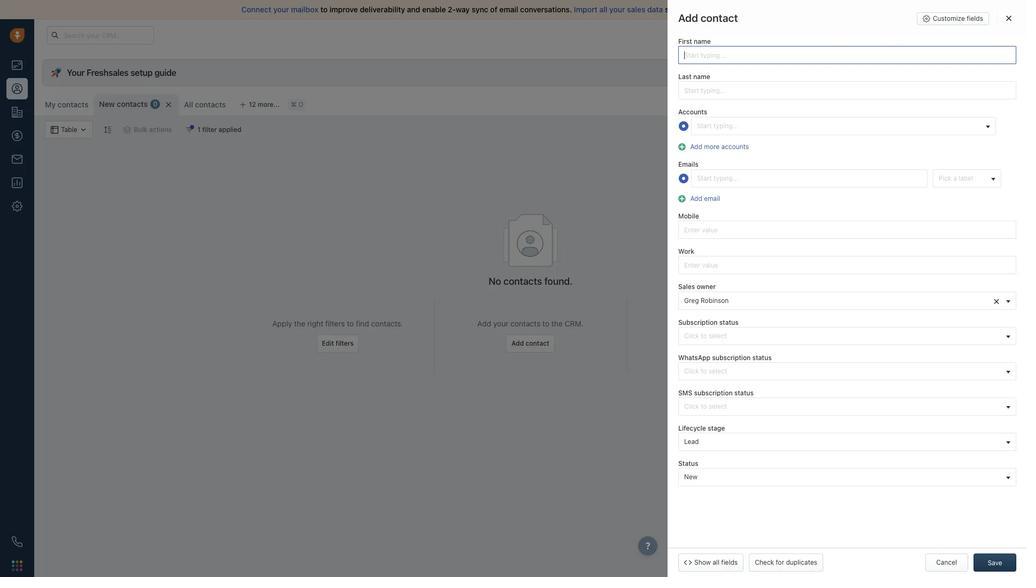 Task type: vqa. For each thing, say whether or not it's contained in the screenshot.
RESOURCES:
no



Task type: locate. For each thing, give the bounding box(es) containing it.
import contacts in one go.
[[678, 319, 769, 328]]

1 vertical spatial select
[[709, 368, 727, 376]]

1 vertical spatial add contact button
[[506, 335, 555, 353]]

enable
[[422, 5, 446, 14]]

1 the from the left
[[294, 319, 305, 328]]

3 click to select from the top
[[684, 403, 727, 411]]

0 vertical spatial email
[[500, 5, 518, 14]]

scratch.
[[776, 5, 805, 14]]

click down subscription at the bottom right of the page
[[684, 332, 699, 340]]

to right mailbox
[[321, 5, 328, 14]]

all
[[600, 5, 608, 14], [713, 559, 720, 567]]

no contacts found.
[[489, 276, 573, 287]]

mailbox
[[291, 5, 319, 14]]

1 horizontal spatial customize
[[933, 14, 965, 22]]

trial
[[749, 31, 760, 38]]

customize fields button
[[917, 12, 989, 25]]

ends
[[762, 31, 776, 38]]

0 horizontal spatial your
[[67, 68, 85, 78]]

0 horizontal spatial all
[[600, 5, 608, 14]]

0 vertical spatial select
[[709, 332, 727, 340]]

1 horizontal spatial contact
[[993, 99, 1017, 107]]

0 vertical spatial fields
[[967, 14, 984, 22]]

new down freshsales
[[99, 100, 115, 109]]

container_wx8msf4aqz5i3rn1 image
[[124, 126, 131, 134], [186, 126, 193, 134]]

table
[[844, 99, 860, 107]]

email
[[500, 5, 518, 14], [704, 195, 720, 203]]

robinson
[[701, 297, 729, 305]]

3 select from the top
[[709, 403, 727, 411]]

0 horizontal spatial container_wx8msf4aqz5i3rn1 image
[[124, 126, 131, 134]]

fields left close icon
[[967, 14, 984, 22]]

1 container_wx8msf4aqz5i3rn1 image from the left
[[124, 126, 131, 134]]

7
[[953, 69, 957, 77]]

1 select from the top
[[709, 332, 727, 340]]

21
[[784, 31, 790, 38]]

1 vertical spatial click
[[684, 368, 699, 376]]

bulk
[[134, 126, 147, 134]]

1 horizontal spatial email
[[704, 195, 720, 203]]

1 click to select from the top
[[684, 332, 727, 340]]

start typing...
[[697, 122, 739, 130]]

1 horizontal spatial your
[[493, 319, 509, 328]]

fields right "show"
[[722, 559, 738, 567]]

all left sales on the top of the page
[[600, 5, 608, 14]]

1 horizontal spatial add contact button
[[965, 94, 1022, 112]]

add up mobile
[[691, 195, 703, 203]]

click to select button for whatsapp subscription status
[[679, 363, 1017, 381]]

1 horizontal spatial fields
[[967, 14, 984, 22]]

add down "completed"
[[979, 99, 991, 107]]

add contact down 'add your contacts to the crm.'
[[512, 340, 549, 348]]

click to select button
[[679, 327, 1017, 346], [679, 363, 1017, 381], [679, 398, 1017, 416]]

1 vertical spatial add contact
[[512, 340, 549, 348]]

Start typing... email field
[[691, 170, 928, 188]]

to down subscription status
[[701, 332, 707, 340]]

name right last
[[694, 73, 710, 81]]

subscription down import contacts in one go.
[[712, 354, 751, 362]]

import contacts
[[886, 99, 936, 107], [699, 340, 748, 348]]

customize table
[[810, 99, 860, 107]]

0 vertical spatial customize
[[933, 14, 965, 22]]

0 horizontal spatial import contacts button
[[694, 335, 754, 353]]

add left more
[[691, 143, 703, 151]]

show all fields button
[[679, 554, 744, 573]]

2 select from the top
[[709, 368, 727, 376]]

the left crm.
[[552, 319, 563, 328]]

fields inside button
[[967, 14, 984, 22]]

3 click from the top
[[684, 403, 699, 411]]

0 horizontal spatial 1
[[198, 126, 201, 134]]

find
[[356, 319, 369, 328]]

to left crm.
[[543, 319, 550, 328]]

1 vertical spatial contact
[[526, 340, 549, 348]]

1 vertical spatial click to select button
[[679, 363, 1017, 381]]

0 horizontal spatial your
[[273, 5, 289, 14]]

0 vertical spatial click
[[684, 332, 699, 340]]

1 horizontal spatial import contacts button
[[872, 94, 941, 112]]

start typing... button
[[691, 117, 996, 136]]

filters inside button
[[336, 340, 354, 348]]

sales
[[627, 5, 646, 14]]

status down whatsapp subscription status
[[735, 389, 754, 398]]

subscription right "sms"
[[694, 389, 733, 398]]

click to select down sms subscription status
[[684, 403, 727, 411]]

1 for 1 filter applied
[[198, 126, 201, 134]]

1 left filter
[[198, 126, 201, 134]]

0 vertical spatial new
[[99, 100, 115, 109]]

click to select down subscription status
[[684, 332, 727, 340]]

sms subscription status
[[679, 389, 754, 398]]

click to select for subscription
[[684, 332, 727, 340]]

click to select down the whatsapp
[[684, 368, 727, 376]]

0 horizontal spatial customize
[[810, 99, 842, 107]]

select down import contacts in one go.
[[709, 332, 727, 340]]

click down the whatsapp
[[684, 368, 699, 376]]

in
[[777, 31, 782, 38], [735, 319, 741, 328]]

select down whatsapp subscription status
[[709, 368, 727, 376]]

fields inside button
[[722, 559, 738, 567]]

close image
[[1007, 15, 1012, 21]]

2 click to select from the top
[[684, 368, 727, 376]]

lifecycle stage
[[679, 425, 725, 433]]

your left "trial"
[[735, 31, 748, 38]]

import
[[574, 5, 598, 14], [886, 99, 907, 107], [678, 319, 701, 328], [699, 340, 719, 348]]

1 horizontal spatial import contacts
[[886, 99, 936, 107]]

1 horizontal spatial the
[[552, 319, 563, 328]]

contact
[[993, 99, 1017, 107], [526, 340, 549, 348]]

filters right edit
[[336, 340, 354, 348]]

customize inside button
[[933, 14, 965, 22]]

new for new
[[684, 474, 698, 482]]

status left one
[[720, 319, 739, 327]]

new inside new button
[[684, 474, 698, 482]]

add
[[679, 12, 698, 24]]

1 vertical spatial your
[[67, 68, 85, 78]]

1 vertical spatial subscription
[[694, 389, 733, 398]]

first name
[[679, 37, 711, 45]]

1 horizontal spatial your
[[735, 31, 748, 38]]

typing...
[[714, 122, 739, 130]]

name for first name
[[694, 37, 711, 45]]

0 horizontal spatial the
[[294, 319, 305, 328]]

customize table button
[[792, 94, 867, 112]]

add contact button down 'add your contacts to the crm.'
[[506, 335, 555, 353]]

0 vertical spatial click to select button
[[679, 327, 1017, 346]]

to left find
[[347, 319, 354, 328]]

0 vertical spatial of
[[490, 5, 498, 14]]

import all your sales data link
[[574, 5, 665, 14]]

container_wx8msf4aqz5i3rn1 image inside 1 filter applied button
[[186, 126, 193, 134]]

0 vertical spatial name
[[694, 37, 711, 45]]

bulk actions
[[134, 126, 172, 134]]

show all fields
[[695, 559, 738, 567]]

your down no
[[493, 319, 509, 328]]

all contacts button
[[179, 94, 231, 116], [184, 100, 226, 109]]

status down the go.
[[753, 354, 772, 362]]

improve
[[330, 5, 358, 14]]

1
[[940, 69, 943, 77], [198, 126, 201, 134]]

×
[[994, 295, 1000, 307]]

customize inside "button"
[[810, 99, 842, 107]]

greg robinson
[[684, 297, 729, 305]]

filters right right at the left
[[325, 319, 345, 328]]

container_wx8msf4aqz5i3rn1 image for 1 filter applied button
[[186, 126, 193, 134]]

add down no
[[478, 319, 491, 328]]

add
[[979, 99, 991, 107], [691, 143, 703, 151], [691, 195, 703, 203], [478, 319, 491, 328], [512, 340, 524, 348]]

select down sms subscription status
[[709, 403, 727, 411]]

applied
[[219, 126, 241, 134]]

0 horizontal spatial contact
[[526, 340, 549, 348]]

edit filters
[[322, 340, 354, 348]]

0 horizontal spatial import contacts
[[699, 340, 748, 348]]

lead button
[[679, 434, 1017, 452]]

add for "add contact" button to the left
[[512, 340, 524, 348]]

2 vertical spatial status
[[735, 389, 754, 398]]

3 click to select button from the top
[[679, 398, 1017, 416]]

of left 7
[[945, 69, 951, 77]]

0 horizontal spatial email
[[500, 5, 518, 14]]

to left start
[[729, 5, 737, 14]]

0 vertical spatial your
[[735, 31, 748, 38]]

show
[[695, 559, 711, 567]]

bulk actions button
[[117, 121, 179, 139]]

filter
[[202, 126, 217, 134]]

your freshsales setup guide
[[67, 68, 176, 78]]

name right first
[[694, 37, 711, 45]]

to down the whatsapp
[[701, 368, 707, 376]]

actions
[[149, 126, 172, 134]]

1 horizontal spatial in
[[777, 31, 782, 38]]

0 vertical spatial click to select
[[684, 332, 727, 340]]

select for sms
[[709, 403, 727, 411]]

the left right at the left
[[294, 319, 305, 328]]

add email
[[691, 195, 720, 203]]

status for whatsapp subscription status
[[753, 354, 772, 362]]

1 click to select button from the top
[[679, 327, 1017, 346]]

of right sync
[[490, 5, 498, 14]]

add contact button down "completed"
[[965, 94, 1022, 112]]

0 vertical spatial 1
[[940, 69, 943, 77]]

greg
[[684, 297, 699, 305]]

0 horizontal spatial new
[[99, 100, 115, 109]]

2 click to select button from the top
[[679, 363, 1017, 381]]

in left "21"
[[777, 31, 782, 38]]

new contacts link
[[99, 99, 148, 110]]

all contacts
[[184, 100, 226, 109]]

2 the from the left
[[552, 319, 563, 328]]

0 horizontal spatial in
[[735, 319, 741, 328]]

new down status
[[684, 474, 698, 482]]

1 vertical spatial customize
[[810, 99, 842, 107]]

2 vertical spatial click to select button
[[679, 398, 1017, 416]]

1 vertical spatial status
[[753, 354, 772, 362]]

1 vertical spatial email
[[704, 195, 720, 203]]

Last name text field
[[679, 81, 1017, 100]]

add email link
[[688, 195, 720, 203]]

add email button
[[679, 194, 724, 204]]

your left mailbox
[[273, 5, 289, 14]]

1 click from the top
[[684, 332, 699, 340]]

1 vertical spatial click to select
[[684, 368, 727, 376]]

click to select
[[684, 332, 727, 340], [684, 368, 727, 376], [684, 403, 727, 411]]

1 horizontal spatial new
[[684, 474, 698, 482]]

1 vertical spatial of
[[945, 69, 951, 77]]

lifecycle
[[679, 425, 706, 433]]

found.
[[545, 276, 573, 287]]

email inside button
[[704, 195, 720, 203]]

1 vertical spatial in
[[735, 319, 741, 328]]

1 filter applied
[[198, 126, 241, 134]]

container_wx8msf4aqz5i3rn1 image left filter
[[186, 126, 193, 134]]

1 vertical spatial filters
[[336, 340, 354, 348]]

your left freshsales
[[67, 68, 85, 78]]

1 horizontal spatial 1
[[940, 69, 943, 77]]

0 vertical spatial import contacts
[[886, 99, 936, 107]]

add down 'add your contacts to the crm.'
[[512, 340, 524, 348]]

0
[[153, 100, 157, 108]]

1 horizontal spatial all
[[713, 559, 720, 567]]

of
[[490, 5, 498, 14], [945, 69, 951, 77]]

1 vertical spatial name
[[694, 73, 710, 81]]

in left one
[[735, 319, 741, 328]]

container_wx8msf4aqz5i3rn1 image inside bulk actions "button"
[[124, 126, 131, 134]]

2 vertical spatial select
[[709, 403, 727, 411]]

0 vertical spatial add contact button
[[965, 94, 1022, 112]]

new
[[99, 100, 115, 109], [684, 474, 698, 482]]

1 vertical spatial fields
[[722, 559, 738, 567]]

customize
[[933, 14, 965, 22], [810, 99, 842, 107]]

container_wx8msf4aqz5i3rn1 image for bulk actions "button"
[[124, 126, 131, 134]]

Work text field
[[679, 257, 1017, 275]]

0 vertical spatial add contact
[[979, 99, 1017, 107]]

dialog
[[668, 0, 1027, 578]]

cancel
[[937, 559, 957, 567]]

your
[[735, 31, 748, 38], [67, 68, 85, 78]]

1 vertical spatial all
[[713, 559, 720, 567]]

add for add email link
[[691, 195, 703, 203]]

1 left 7
[[940, 69, 943, 77]]

1 inside button
[[198, 126, 201, 134]]

2 vertical spatial click to select
[[684, 403, 727, 411]]

2 vertical spatial click
[[684, 403, 699, 411]]

0 horizontal spatial fields
[[722, 559, 738, 567]]

import right table at right top
[[886, 99, 907, 107]]

container_wx8msf4aqz5i3rn1 image left bulk on the top of page
[[124, 126, 131, 134]]

2 click from the top
[[684, 368, 699, 376]]

your left sales on the top of the page
[[610, 5, 625, 14]]

0 horizontal spatial of
[[490, 5, 498, 14]]

connect
[[242, 5, 271, 14]]

add more accounts link
[[688, 143, 749, 151]]

⌘
[[291, 101, 297, 109]]

add for add more accounts link
[[691, 143, 703, 151]]

add contact down "completed"
[[979, 99, 1017, 107]]

2 container_wx8msf4aqz5i3rn1 image from the left
[[186, 126, 193, 134]]

phone element
[[6, 532, 28, 553]]

phone image
[[12, 537, 22, 548]]

click down "sms"
[[684, 403, 699, 411]]

your
[[273, 5, 289, 14], [610, 5, 625, 14], [493, 319, 509, 328]]

0 vertical spatial subscription
[[712, 354, 751, 362]]

edit filters button
[[317, 335, 359, 353]]

all right "show"
[[713, 559, 720, 567]]

sms
[[679, 389, 693, 398]]

0 vertical spatial status
[[720, 319, 739, 327]]

1 vertical spatial new
[[684, 474, 698, 482]]

1 horizontal spatial container_wx8msf4aqz5i3rn1 image
[[186, 126, 193, 134]]

1 vertical spatial 1
[[198, 126, 201, 134]]

add contact
[[979, 99, 1017, 107], [512, 340, 549, 348]]

add more accounts
[[691, 143, 749, 151]]

dialog containing add contact
[[668, 0, 1027, 578]]

0 vertical spatial import contacts button
[[872, 94, 941, 112]]

2 horizontal spatial your
[[610, 5, 625, 14]]



Task type: describe. For each thing, give the bounding box(es) containing it.
First name text field
[[679, 46, 1017, 64]]

plans
[[850, 31, 867, 39]]

explore plans
[[825, 31, 867, 39]]

save
[[988, 560, 1003, 568]]

0 vertical spatial filters
[[325, 319, 345, 328]]

guide
[[155, 68, 176, 78]]

to down sms subscription status
[[701, 403, 707, 411]]

new for new contacts 0
[[99, 100, 115, 109]]

name for last name
[[694, 73, 710, 81]]

click for sms
[[684, 403, 699, 411]]

1 vertical spatial import contacts
[[699, 340, 748, 348]]

1 vertical spatial import contacts button
[[694, 335, 754, 353]]

accounts
[[722, 143, 749, 151]]

customize for customize fields
[[933, 14, 965, 22]]

subscription for whatsapp
[[712, 354, 751, 362]]

Mobile text field
[[679, 221, 1017, 239]]

click to select for whatsapp
[[684, 368, 727, 376]]

check for duplicates button
[[749, 554, 823, 573]]

so
[[665, 5, 674, 14]]

you
[[676, 5, 688, 14]]

2-
[[448, 5, 456, 14]]

days
[[792, 31, 805, 38]]

all inside button
[[713, 559, 720, 567]]

subscription for sms
[[694, 389, 733, 398]]

0 horizontal spatial add contact
[[512, 340, 549, 348]]

customize fields
[[933, 14, 984, 22]]

new button
[[679, 469, 1017, 487]]

import up the whatsapp
[[699, 340, 719, 348]]

subscription
[[679, 319, 718, 327]]

0 horizontal spatial add contact button
[[506, 335, 555, 353]]

a
[[954, 174, 957, 182]]

select for whatsapp
[[709, 368, 727, 376]]

apply the right filters to find contacts.
[[272, 319, 403, 328]]

1 horizontal spatial of
[[945, 69, 951, 77]]

0 vertical spatial all
[[600, 5, 608, 14]]

1 for 1 of 7 completed
[[940, 69, 943, 77]]

click to select button for sms subscription status
[[679, 398, 1017, 416]]

check
[[755, 559, 774, 567]]

import down greg
[[678, 319, 701, 328]]

click to select for sms
[[684, 403, 727, 411]]

click for subscription
[[684, 332, 699, 340]]

your trial ends in 21 days
[[735, 31, 805, 38]]

start
[[697, 122, 712, 130]]

accounts
[[679, 108, 708, 116]]

o
[[299, 101, 304, 109]]

don't
[[690, 5, 709, 14]]

more...
[[258, 101, 280, 109]]

go.
[[758, 319, 769, 328]]

label
[[959, 174, 973, 182]]

one
[[743, 319, 756, 328]]

⌘ o
[[291, 101, 304, 109]]

lead
[[684, 438, 699, 446]]

your for your trial ends in 21 days
[[735, 31, 748, 38]]

edit
[[322, 340, 334, 348]]

pick a label
[[939, 174, 973, 182]]

start
[[739, 5, 755, 14]]

import right conversations.
[[574, 5, 598, 14]]

0 vertical spatial contact
[[993, 99, 1017, 107]]

connect your mailbox link
[[242, 5, 321, 14]]

whatsapp subscription status
[[679, 354, 772, 362]]

pick
[[939, 174, 952, 182]]

data
[[648, 5, 663, 14]]

subscription status
[[679, 319, 739, 327]]

duplicates
[[786, 559, 818, 567]]

conversations.
[[520, 5, 572, 14]]

freshworks switcher image
[[12, 561, 22, 572]]

1 horizontal spatial add contact
[[979, 99, 1017, 107]]

no
[[489, 276, 501, 287]]

click for whatsapp
[[684, 368, 699, 376]]

your for add your contacts to the crm.
[[493, 319, 509, 328]]

last name
[[679, 73, 710, 81]]

emails
[[679, 160, 699, 168]]

new contacts 0
[[99, 100, 157, 109]]

sales
[[679, 283, 695, 291]]

click to select button for subscription status
[[679, 327, 1017, 346]]

contacts.
[[371, 319, 403, 328]]

sync
[[472, 5, 488, 14]]

work
[[679, 248, 695, 256]]

status
[[679, 460, 699, 468]]

way
[[456, 5, 470, 14]]

Search your CRM... text field
[[47, 26, 154, 44]]

12
[[249, 101, 256, 109]]

more
[[704, 143, 720, 151]]

connect your mailbox to improve deliverability and enable 2-way sync of email conversations. import all your sales data so you don't have to start from scratch.
[[242, 5, 805, 14]]

check for duplicates
[[755, 559, 818, 567]]

add more accounts button
[[679, 142, 752, 152]]

select for subscription
[[709, 332, 727, 340]]

1 of 7 completed
[[940, 69, 991, 77]]

setup
[[130, 68, 153, 78]]

your for connect your mailbox to improve deliverability and enable 2-way sync of email conversations. import all your sales data so you don't have to start from scratch.
[[273, 5, 289, 14]]

whatsapp
[[679, 354, 711, 362]]

customize for customize table
[[810, 99, 842, 107]]

explore plans link
[[819, 29, 873, 41]]

right
[[307, 319, 323, 328]]

email image
[[922, 31, 929, 40]]

for
[[776, 559, 785, 567]]

last
[[679, 73, 692, 81]]

crm.
[[565, 319, 584, 328]]

12 more...
[[249, 101, 280, 109]]

add your contacts to the crm.
[[478, 319, 584, 328]]

my contacts
[[45, 100, 88, 109]]

all
[[184, 100, 193, 109]]

cancel button
[[926, 554, 968, 573]]

contact
[[701, 12, 738, 24]]

0 vertical spatial in
[[777, 31, 782, 38]]

first
[[679, 37, 692, 45]]

and
[[407, 5, 420, 14]]

stage
[[708, 425, 725, 433]]

save button
[[974, 554, 1017, 573]]

your for your freshsales setup guide
[[67, 68, 85, 78]]

status for sms subscription status
[[735, 389, 754, 398]]



